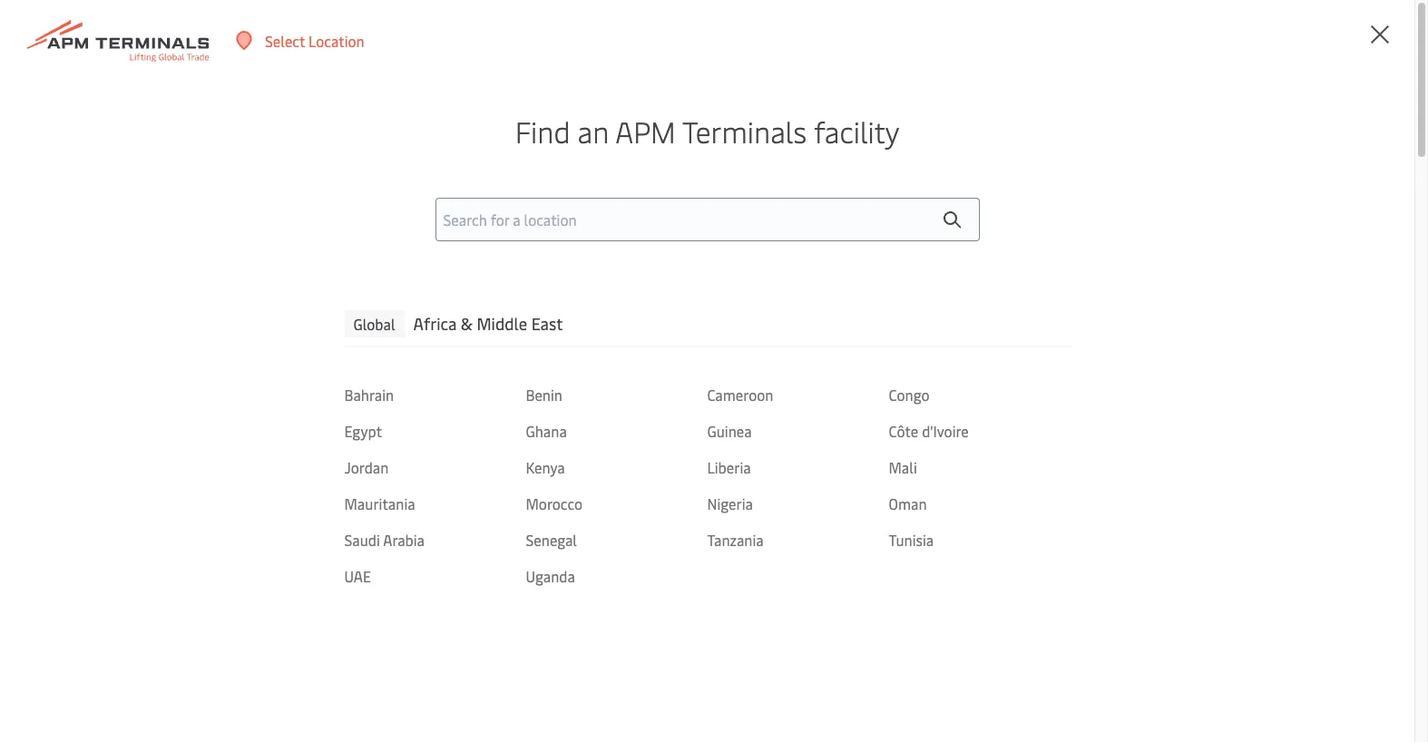 Task type: vqa. For each thing, say whether or not it's contained in the screenshot.
Ghana
yes



Task type: locate. For each thing, give the bounding box(es) containing it.
the up lift
[[377, 385, 399, 405]]

responsibility.
[[501, 414, 591, 434]]

2 vertical spatial of
[[484, 414, 498, 434]]

1 horizontal spatial terminals
[[683, 111, 807, 150]]

ghana
[[526, 421, 567, 441]]

1 vertical spatial of
[[176, 385, 190, 405]]

achieve
[[176, 356, 225, 376]]

best
[[494, 327, 523, 347]]

uganda button
[[526, 566, 708, 586]]

africa & middle east
[[414, 312, 563, 335]]

our
[[494, 356, 515, 376], [194, 385, 215, 405], [466, 385, 488, 405]]

0 vertical spatial will
[[676, 327, 699, 347]]

apm terminals is on a pathway to be the world's best terminal company. we will achieve this by constantly lifting the standard of our customers' experience at each of our 64 key locations around the globe. on our decarbonisation journey towards net zero  by 2040, we will also lift the standard of responsibility.
[[176, 327, 714, 434]]

each
[[684, 356, 714, 376]]

oman button
[[889, 494, 1071, 514]]

bahrain button
[[345, 385, 526, 405]]

morocco button
[[526, 494, 708, 514]]

of down world's
[[476, 356, 490, 376]]

at
[[667, 356, 680, 376]]

will right we on the top left of the page
[[676, 327, 699, 347]]

0 horizontal spatial terminals
[[210, 327, 273, 347]]

egypt
[[345, 421, 382, 441]]

oman
[[889, 494, 927, 514]]

by down key
[[236, 414, 251, 434]]

world's
[[442, 327, 491, 347]]

our down best
[[494, 356, 515, 376]]

by right this
[[256, 356, 271, 376]]

bahrain
[[345, 385, 394, 405]]

standard
[[414, 356, 472, 376], [422, 414, 480, 434]]

mali
[[889, 457, 918, 477]]

1 horizontal spatial apm
[[616, 111, 676, 150]]

d'ivoire
[[922, 421, 969, 441]]

lift
[[375, 414, 393, 434]]

will
[[676, 327, 699, 347], [318, 414, 341, 434]]

mauritania
[[345, 494, 415, 514]]

benin button
[[526, 385, 708, 405]]

middle
[[477, 312, 528, 335]]

1 vertical spatial terminals
[[210, 327, 273, 347]]

select location
[[265, 30, 365, 50]]

global button
[[345, 310, 405, 337]]

the right be
[[417, 327, 439, 347]]

find
[[515, 111, 571, 150]]

Search for a location search field
[[435, 198, 980, 241]]

standard down on
[[422, 414, 480, 434]]

congo button
[[889, 385, 1071, 405]]

liberia
[[708, 457, 751, 477]]

1 vertical spatial will
[[318, 414, 341, 434]]

0 vertical spatial terminals
[[683, 111, 807, 150]]

terminals
[[683, 111, 807, 150], [210, 327, 273, 347]]

this
[[228, 356, 252, 376]]

1 horizontal spatial by
[[256, 356, 271, 376]]

1 horizontal spatial will
[[676, 327, 699, 347]]

tanzania button
[[708, 530, 889, 550]]

uae
[[345, 566, 371, 586]]

the
[[417, 327, 439, 347], [389, 356, 411, 376], [377, 385, 399, 405], [397, 414, 419, 434]]

0 vertical spatial of
[[476, 356, 490, 376]]

tanzania
[[708, 530, 764, 550]]

2040,
[[255, 414, 293, 434]]

apm right an
[[616, 111, 676, 150]]

apm inside apm terminals is on a pathway to be the world's best terminal company. we will achieve this by constantly lifting the standard of our customers' experience at each of our 64 key locations around the globe. on our decarbonisation journey towards net zero  by 2040, we will also lift the standard of responsibility.
[[176, 327, 207, 347]]

apm
[[616, 111, 676, 150], [176, 327, 207, 347]]

jordan
[[345, 457, 389, 477]]

1 vertical spatial by
[[236, 414, 251, 434]]

find an apm terminals facility
[[515, 111, 900, 150]]

terminal
[[526, 327, 583, 347]]

by
[[256, 356, 271, 376], [236, 414, 251, 434]]

uganda
[[526, 566, 575, 586]]

lifting
[[347, 356, 386, 376]]

1 vertical spatial apm
[[176, 327, 207, 347]]

tunisia
[[889, 530, 934, 550]]

of left responsibility.
[[484, 414, 498, 434]]

0 horizontal spatial apm
[[176, 327, 207, 347]]

senegal button
[[526, 530, 708, 550]]

côte d'ivoire
[[889, 421, 969, 441]]

terminals inside apm terminals is on a pathway to be the world's best terminal company. we will achieve this by constantly lifting the standard of our customers' experience at each of our 64 key locations around the globe. on our decarbonisation journey towards net zero  by 2040, we will also lift the standard of responsibility.
[[210, 327, 273, 347]]

apm up achieve at the left
[[176, 327, 207, 347]]

select
[[265, 30, 305, 50]]

standard up bahrain button
[[414, 356, 472, 376]]

constantly
[[275, 356, 343, 376]]

decarbonisation
[[492, 385, 596, 405]]

lifting
[[176, 220, 326, 292]]

will right "we" in the left of the page
[[318, 414, 341, 434]]

our right on
[[466, 385, 488, 405]]

mali button
[[889, 457, 1071, 477]]

standards
[[339, 220, 570, 292]]

journey
[[600, 385, 648, 405]]

of up net on the left bottom of the page
[[176, 385, 190, 405]]

côte
[[889, 421, 919, 441]]

africa
[[414, 312, 457, 335]]

senegal
[[526, 530, 577, 550]]

locations
[[265, 385, 324, 405]]

morocco
[[526, 494, 583, 514]]

egypt button
[[345, 421, 526, 441]]

globe.
[[403, 385, 442, 405]]

&
[[461, 312, 473, 335]]

our left the 64
[[194, 385, 215, 405]]



Task type: describe. For each thing, give the bounding box(es) containing it.
0 vertical spatial standard
[[414, 356, 472, 376]]

arabia
[[383, 530, 425, 550]]

the down be
[[389, 356, 411, 376]]

congo
[[889, 385, 930, 405]]

net
[[176, 414, 198, 434]]

we
[[652, 327, 673, 347]]

ghana button
[[526, 421, 708, 441]]

0 vertical spatial apm
[[616, 111, 676, 150]]

côte d'ivoire button
[[889, 421, 1071, 441]]

0 vertical spatial by
[[256, 356, 271, 376]]

global
[[354, 314, 395, 334]]

saudi
[[345, 530, 380, 550]]

facility
[[814, 111, 900, 150]]

company.
[[586, 327, 649, 347]]

0 horizontal spatial by
[[236, 414, 251, 434]]

kenya
[[526, 457, 565, 477]]

1 vertical spatial standard
[[422, 414, 480, 434]]

liberia button
[[708, 457, 889, 477]]

is
[[277, 327, 287, 347]]

0 horizontal spatial will
[[318, 414, 341, 434]]

the right lift
[[397, 414, 419, 434]]

on
[[291, 327, 307, 347]]

tunisia button
[[889, 530, 1071, 550]]

a
[[311, 327, 318, 347]]

2 horizontal spatial our
[[494, 356, 515, 376]]

also
[[344, 414, 371, 434]]

saudi arabia
[[345, 530, 425, 550]]

east
[[532, 312, 563, 335]]

nigeria button
[[708, 494, 889, 514]]

nigeria
[[708, 494, 753, 514]]

around
[[328, 385, 374, 405]]

1 horizontal spatial our
[[466, 385, 488, 405]]

uae button
[[345, 566, 526, 586]]

location
[[309, 30, 365, 50]]

mauritania button
[[345, 494, 526, 514]]

pathway
[[322, 327, 377, 347]]

cameroon
[[708, 385, 774, 405]]

we
[[296, 414, 315, 434]]

towards
[[651, 385, 704, 405]]

africa & middle east button
[[414, 310, 563, 337]]

benin
[[526, 385, 563, 405]]

cameroon button
[[708, 385, 889, 405]]

kenya button
[[526, 457, 708, 477]]

an
[[578, 111, 609, 150]]

lifting standards
[[176, 220, 570, 292]]

guinea
[[708, 421, 752, 441]]

customers'
[[519, 356, 590, 376]]

be
[[398, 327, 414, 347]]

0 horizontal spatial our
[[194, 385, 215, 405]]

key
[[240, 385, 261, 405]]

64
[[219, 385, 236, 405]]

to
[[380, 327, 394, 347]]

guinea button
[[708, 421, 889, 441]]

experience
[[593, 356, 664, 376]]

jordan button
[[345, 457, 526, 477]]

on
[[445, 385, 463, 405]]



